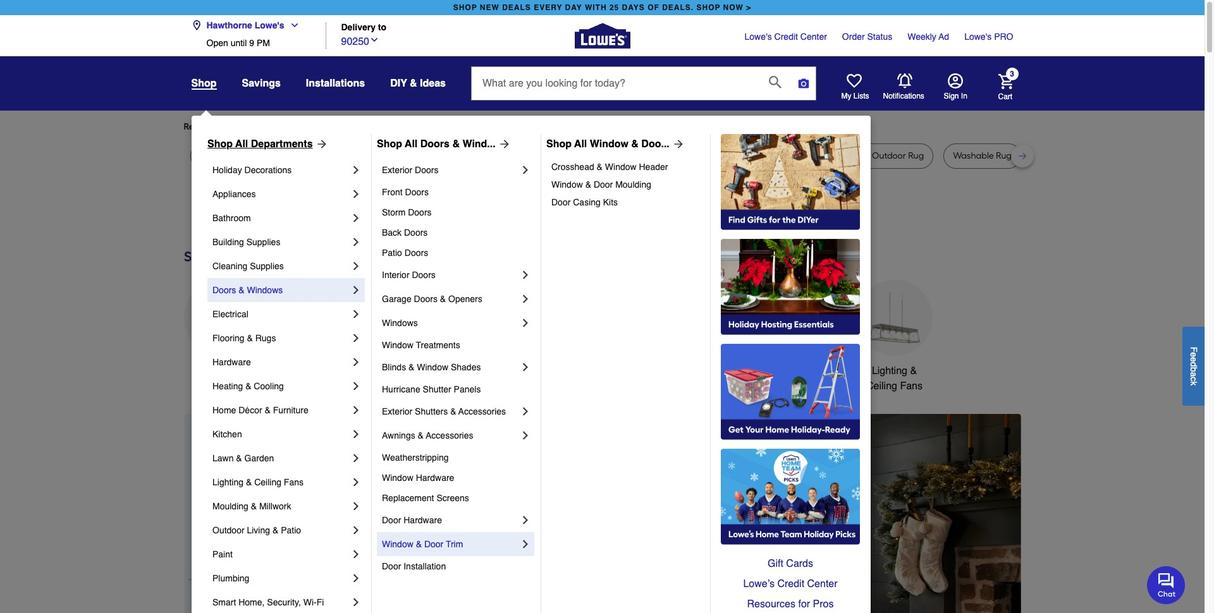 Task type: locate. For each thing, give the bounding box(es) containing it.
windows down cleaning supplies link
[[247, 285, 283, 295]]

chevron right image for exterior doors
[[519, 164, 532, 176]]

chevron right image for home décor & furniture
[[350, 404, 362, 417]]

window & door trim link
[[382, 532, 519, 556]]

hardware up the replacement screens
[[416, 473, 454, 483]]

awnings & accessories
[[382, 431, 473, 441]]

0 horizontal spatial home
[[212, 405, 236, 415]]

furniture
[[389, 150, 425, 161]]

0 vertical spatial accessories
[[458, 407, 506, 417]]

0 horizontal spatial windows
[[247, 285, 283, 295]]

1 horizontal spatial decorations
[[387, 381, 441, 392]]

credit
[[774, 32, 798, 42], [777, 579, 804, 590]]

0 vertical spatial credit
[[774, 32, 798, 42]]

lighting & ceiling fans inside button
[[866, 365, 923, 392]]

9
[[249, 38, 254, 48]]

0 vertical spatial moulding
[[615, 180, 651, 190]]

doors down back doors on the left top of page
[[405, 248, 428, 258]]

supplies inside cleaning supplies link
[[250, 261, 284, 271]]

arrow left image
[[419, 525, 432, 537]]

doors inside doors & windows link
[[212, 285, 236, 295]]

days
[[622, 3, 645, 12]]

sign in button
[[944, 73, 967, 101]]

decorations down rug rug
[[244, 165, 292, 175]]

doors inside patio doors link
[[405, 248, 428, 258]]

door inside window & door trim link
[[424, 539, 443, 549]]

door down arrow left icon
[[424, 539, 443, 549]]

0 vertical spatial lighting & ceiling fans
[[866, 365, 923, 392]]

all up crosshead
[[574, 138, 587, 150]]

smart home, security, wi-fi
[[212, 598, 324, 608]]

1 horizontal spatial bathroom
[[680, 365, 724, 377]]

& inside "link"
[[597, 162, 603, 172]]

arrow right image for shop all doors & wind...
[[496, 138, 511, 150]]

indoor outdoor rug
[[844, 150, 924, 161]]

1 horizontal spatial washable
[[953, 150, 994, 161]]

0 vertical spatial windows
[[247, 285, 283, 295]]

25 days of deals. don't miss deals every day. same-day delivery on in-stock orders placed by 2 p m. image
[[184, 414, 388, 613]]

1 shop from the left
[[453, 3, 477, 12]]

door left installation at the bottom
[[382, 562, 401, 572]]

smart inside button
[[770, 365, 797, 377]]

arrow right image inside shop all doors & wind... link
[[496, 138, 511, 150]]

kitchen inside button
[[474, 365, 507, 377]]

hardware for door hardware
[[404, 515, 442, 525]]

window inside crosshead & window header "link"
[[605, 162, 637, 172]]

window
[[590, 138, 628, 150], [605, 162, 637, 172], [551, 180, 583, 190], [382, 340, 413, 350], [417, 362, 448, 372], [382, 473, 413, 483], [382, 539, 413, 549]]

1 horizontal spatial kitchen
[[474, 365, 507, 377]]

decorations inside button
[[387, 381, 441, 392]]

1 all from the left
[[235, 138, 248, 150]]

1 horizontal spatial and
[[651, 150, 667, 161]]

shades
[[451, 362, 481, 372]]

door left casing
[[551, 197, 571, 207]]

window treatments
[[382, 340, 460, 350]]

2 roth from the left
[[670, 150, 688, 161]]

christmas decorations
[[387, 365, 441, 392]]

2 shop from the left
[[377, 138, 402, 150]]

garden
[[244, 453, 274, 463]]

0 vertical spatial bathroom
[[212, 213, 251, 223]]

0 horizontal spatial moulding
[[212, 501, 248, 512]]

doors
[[420, 138, 450, 150], [415, 165, 438, 175], [405, 187, 429, 197], [408, 207, 432, 218], [404, 228, 428, 238], [405, 248, 428, 258], [412, 270, 436, 280], [212, 285, 236, 295], [414, 294, 438, 304]]

for left pros
[[798, 599, 810, 610]]

chevron right image for moulding & millwork
[[350, 500, 362, 513]]

door down crosshead & window header
[[594, 180, 613, 190]]

0 vertical spatial supplies
[[246, 237, 280, 247]]

area rug
[[323, 150, 360, 161]]

all up furniture
[[405, 138, 418, 150]]

chevron right image for kitchen
[[350, 428, 362, 441]]

smart for smart home
[[770, 365, 797, 377]]

2 exterior from the top
[[382, 407, 412, 417]]

suggestions
[[346, 121, 396, 132]]

credit up search image at right top
[[774, 32, 798, 42]]

window inside blinds & window shades link
[[417, 362, 448, 372]]

2 horizontal spatial all
[[574, 138, 587, 150]]

2 all from the left
[[405, 138, 418, 150]]

shop for shop all departments
[[207, 138, 233, 150]]

arrow right image inside shop all departments link
[[313, 138, 328, 150]]

1 horizontal spatial lowe's
[[745, 32, 772, 42]]

1 roth from the left
[[543, 150, 561, 161]]

open until 9 pm
[[206, 38, 270, 48]]

shop
[[453, 3, 477, 12], [696, 3, 720, 12]]

patio down back
[[382, 248, 402, 258]]

0 vertical spatial home
[[800, 365, 827, 377]]

shop
[[207, 138, 233, 150], [377, 138, 402, 150], [546, 138, 572, 150]]

interior doors
[[382, 270, 436, 280]]

2 horizontal spatial shop
[[546, 138, 572, 150]]

1 horizontal spatial moulding
[[615, 180, 651, 190]]

exterior down hurricane
[[382, 407, 412, 417]]

doors for patio
[[405, 248, 428, 258]]

90250 button
[[341, 33, 379, 49]]

shutter
[[423, 384, 451, 395]]

allen for allen and roth rug
[[629, 150, 649, 161]]

paint
[[212, 549, 233, 560]]

doors inside garage doors & openers link
[[414, 294, 438, 304]]

kitchen up panels
[[474, 365, 507, 377]]

chat invite button image
[[1147, 566, 1186, 604]]

decorations down christmas
[[387, 381, 441, 392]]

1 vertical spatial lighting
[[212, 477, 243, 488]]

cleaning supplies link
[[212, 254, 350, 278]]

a
[[1189, 372, 1199, 377]]

appliances inside button
[[197, 365, 246, 377]]

1 arrow right image from the left
[[496, 138, 511, 150]]

doors inside back doors link
[[404, 228, 428, 238]]

exterior shutters & accessories link
[[382, 400, 519, 424]]

for for suggestions
[[398, 121, 409, 132]]

for inside more suggestions for you link
[[398, 121, 409, 132]]

window up replacement
[[382, 473, 413, 483]]

1 horizontal spatial home
[[800, 365, 827, 377]]

lowe's credit center
[[743, 579, 838, 590]]

1 vertical spatial hardware
[[416, 473, 454, 483]]

supplies for building supplies
[[246, 237, 280, 247]]

0 horizontal spatial chevron down image
[[284, 20, 299, 30]]

6 rug from the left
[[690, 150, 706, 161]]

0 vertical spatial lighting
[[872, 365, 907, 377]]

0 vertical spatial exterior
[[382, 165, 412, 175]]

0 vertical spatial chevron down image
[[284, 20, 299, 30]]

1 vertical spatial credit
[[777, 579, 804, 590]]

1 horizontal spatial area
[[563, 150, 582, 161]]

appliances up heating
[[197, 365, 246, 377]]

0 horizontal spatial lowe's
[[255, 20, 284, 30]]

plumbing
[[212, 574, 249, 584]]

moulding inside 'link'
[[615, 180, 651, 190]]

back
[[382, 228, 402, 238]]

e up "d"
[[1189, 352, 1199, 357]]

patio doors link
[[382, 243, 532, 263]]

window inside window treatments link
[[382, 340, 413, 350]]

1 vertical spatial chevron down image
[[369, 34, 379, 45]]

1 horizontal spatial arrow right image
[[997, 525, 1010, 537]]

home,
[[239, 598, 265, 608]]

doors up garage doors & openers
[[412, 270, 436, 280]]

doors down furniture
[[415, 165, 438, 175]]

3
[[1010, 70, 1014, 79]]

exterior down furniture
[[382, 165, 412, 175]]

chevron right image for garage doors & openers
[[519, 293, 532, 305]]

chevron right image for blinds & window shades
[[519, 361, 532, 374]]

accessories up weatherstripping link
[[426, 431, 473, 441]]

1 horizontal spatial smart
[[770, 365, 797, 377]]

0 horizontal spatial arrow right image
[[313, 138, 328, 150]]

1 vertical spatial accessories
[[426, 431, 473, 441]]

arrow right image inside shop all window & doo... link
[[670, 138, 685, 150]]

1 vertical spatial supplies
[[250, 261, 284, 271]]

2 shop from the left
[[696, 3, 720, 12]]

moulding
[[615, 180, 651, 190], [212, 501, 248, 512]]

0 horizontal spatial you
[[299, 121, 314, 132]]

chevron right image for electrical
[[350, 308, 362, 321]]

arrow right image right 'desk'
[[496, 138, 511, 150]]

hardware for window hardware
[[416, 473, 454, 483]]

ceiling
[[866, 381, 897, 392], [254, 477, 281, 488]]

0 vertical spatial fans
[[900, 381, 923, 392]]

0 horizontal spatial fans
[[284, 477, 304, 488]]

5x8
[[217, 150, 231, 161]]

2 area from the left
[[563, 150, 582, 161]]

lighting & ceiling fans
[[866, 365, 923, 392], [212, 477, 304, 488]]

exterior
[[382, 165, 412, 175], [382, 407, 412, 417]]

window up door installation
[[382, 539, 413, 549]]

chevron right image
[[350, 212, 362, 224], [350, 236, 362, 249], [519, 269, 532, 281], [350, 284, 362, 297], [519, 293, 532, 305], [350, 308, 362, 321], [519, 317, 532, 329], [350, 332, 362, 345], [519, 361, 532, 374], [350, 404, 362, 417], [519, 405, 532, 418], [519, 429, 532, 442], [350, 548, 362, 561]]

1 horizontal spatial lighting
[[872, 365, 907, 377]]

holiday decorations link
[[212, 158, 350, 182]]

0 horizontal spatial kitchen
[[212, 429, 242, 439]]

accessories inside awnings & accessories link
[[426, 431, 473, 441]]

chevron right image for flooring & rugs
[[350, 332, 362, 345]]

3 all from the left
[[574, 138, 587, 150]]

1 horizontal spatial patio
[[382, 248, 402, 258]]

1 horizontal spatial you
[[411, 121, 426, 132]]

supplies for cleaning supplies
[[250, 261, 284, 271]]

arrow right image
[[496, 138, 511, 150], [670, 138, 685, 150]]

doors inside the interior doors link
[[412, 270, 436, 280]]

0 horizontal spatial shop
[[207, 138, 233, 150]]

allen right 'desk'
[[502, 150, 522, 161]]

arrow right image up crosshead & window header "link"
[[670, 138, 685, 150]]

christmas decorations button
[[376, 280, 452, 394]]

0 vertical spatial ceiling
[[866, 381, 897, 392]]

3 shop from the left
[[546, 138, 572, 150]]

doors up exterior doors link
[[420, 138, 450, 150]]

roth up crosshead
[[543, 150, 561, 161]]

0 vertical spatial center
[[800, 32, 827, 42]]

shop all window & doo...
[[546, 138, 670, 150]]

center left order
[[800, 32, 827, 42]]

chevron down image
[[284, 20, 299, 30], [369, 34, 379, 45]]

lighting inside button
[[872, 365, 907, 377]]

hardware
[[212, 357, 251, 367], [416, 473, 454, 483], [404, 515, 442, 525]]

hardware inside window hardware link
[[416, 473, 454, 483]]

chevron right image for window & door trim
[[519, 538, 532, 551]]

patio down moulding & millwork link
[[281, 525, 301, 536]]

exterior for exterior doors
[[382, 165, 412, 175]]

1 horizontal spatial shop
[[696, 3, 720, 12]]

0 vertical spatial decorations
[[244, 165, 292, 175]]

doors inside exterior doors link
[[415, 165, 438, 175]]

every
[[534, 3, 562, 12]]

door down replacement
[[382, 515, 401, 525]]

9 rug from the left
[[996, 150, 1012, 161]]

supplies down building supplies link
[[250, 261, 284, 271]]

2 and from the left
[[651, 150, 667, 161]]

hardware down the replacement screens
[[404, 515, 442, 525]]

all down recommended searches for you
[[235, 138, 248, 150]]

lowe's left pro
[[964, 32, 992, 42]]

0 horizontal spatial lighting & ceiling fans
[[212, 477, 304, 488]]

window up window & door moulding 'link'
[[605, 162, 637, 172]]

1 vertical spatial home
[[212, 405, 236, 415]]

doors for interior
[[412, 270, 436, 280]]

0 vertical spatial patio
[[382, 248, 402, 258]]

kitchen link
[[212, 422, 350, 446]]

interior doors link
[[382, 263, 519, 287]]

window inside shop all window & doo... link
[[590, 138, 628, 150]]

1 horizontal spatial all
[[405, 138, 418, 150]]

shop up allen and roth area rug
[[546, 138, 572, 150]]

arrow right image
[[313, 138, 328, 150], [997, 525, 1010, 537]]

lists
[[854, 92, 869, 101]]

for for searches
[[285, 121, 297, 132]]

resources for pros
[[747, 599, 834, 610]]

doors down cleaning
[[212, 285, 236, 295]]

0 vertical spatial smart
[[770, 365, 797, 377]]

weekly ad
[[908, 32, 949, 42]]

doors inside front doors link
[[405, 187, 429, 197]]

roth up window & door moulding 'link'
[[670, 150, 688, 161]]

indoor
[[844, 150, 870, 161]]

2 arrow right image from the left
[[670, 138, 685, 150]]

supplies up the cleaning supplies at the top left of the page
[[246, 237, 280, 247]]

door installation
[[382, 562, 446, 572]]

1 horizontal spatial for
[[398, 121, 409, 132]]

1 vertical spatial kitchen
[[212, 429, 242, 439]]

kitchen up lawn
[[212, 429, 242, 439]]

0 horizontal spatial decorations
[[244, 165, 292, 175]]

chevron right image for awnings & accessories
[[519, 429, 532, 442]]

moulding up outdoor
[[212, 501, 248, 512]]

1 horizontal spatial windows
[[382, 318, 418, 328]]

flooring & rugs link
[[212, 326, 350, 350]]

1 area from the left
[[323, 150, 342, 161]]

washable
[[735, 150, 776, 161], [953, 150, 994, 161]]

2 horizontal spatial lowe's
[[964, 32, 992, 42]]

casing
[[573, 197, 601, 207]]

2 you from the left
[[411, 121, 426, 132]]

1 horizontal spatial chevron down image
[[369, 34, 379, 45]]

shop 25 days of deals by category image
[[184, 246, 1021, 267]]

decorations for christmas
[[387, 381, 441, 392]]

shop up 5x8
[[207, 138, 233, 150]]

1 vertical spatial lighting & ceiling fans
[[212, 477, 304, 488]]

1 and from the left
[[524, 150, 541, 161]]

0 horizontal spatial all
[[235, 138, 248, 150]]

appliances down "holiday"
[[212, 189, 256, 199]]

lowe's for lowe's pro
[[964, 32, 992, 42]]

kitchen for kitchen faucets
[[474, 365, 507, 377]]

replacement screens link
[[382, 488, 532, 508]]

credit for lowe's
[[777, 579, 804, 590]]

0 horizontal spatial smart
[[212, 598, 236, 608]]

1 vertical spatial patio
[[281, 525, 301, 536]]

None search field
[[471, 66, 816, 112]]

hardware down flooring
[[212, 357, 251, 367]]

window up blinds
[[382, 340, 413, 350]]

1 shop from the left
[[207, 138, 233, 150]]

lowe's wishes you and your family a happy hanukkah. image
[[184, 202, 1021, 233]]

2 horizontal spatial for
[[798, 599, 810, 610]]

chevron right image for holiday decorations
[[350, 164, 362, 176]]

you up shop all doors & wind...
[[411, 121, 426, 132]]

1 horizontal spatial ceiling
[[866, 381, 897, 392]]

roth for area
[[543, 150, 561, 161]]

2 vertical spatial hardware
[[404, 515, 442, 525]]

1 vertical spatial center
[[807, 579, 838, 590]]

fans inside lighting & ceiling fans
[[900, 381, 923, 392]]

1 horizontal spatial allen
[[629, 150, 649, 161]]

get your home holiday-ready. image
[[721, 344, 860, 440]]

desk
[[454, 150, 473, 161]]

shop left new at the left top of page
[[453, 3, 477, 12]]

moulding down crosshead & window header "link"
[[615, 180, 651, 190]]

0 horizontal spatial roth
[[543, 150, 561, 161]]

7 rug from the left
[[799, 150, 815, 161]]

1 exterior from the top
[[382, 165, 412, 175]]

lowe's up pm
[[255, 20, 284, 30]]

1 vertical spatial smart
[[212, 598, 236, 608]]

decorations for holiday
[[244, 165, 292, 175]]

window treatments link
[[382, 335, 532, 355]]

1 vertical spatial moulding
[[212, 501, 248, 512]]

1 vertical spatial exterior
[[382, 407, 412, 417]]

you for more suggestions for you
[[411, 121, 426, 132]]

window down crosshead
[[551, 180, 583, 190]]

& inside button
[[910, 365, 917, 377]]

2 rug from the left
[[260, 150, 276, 161]]

1 horizontal spatial fans
[[900, 381, 923, 392]]

doors for garage
[[414, 294, 438, 304]]

shop new deals every day with 25 days of deals. shop now > link
[[451, 0, 754, 15]]

plumbing link
[[212, 567, 350, 591]]

0 horizontal spatial for
[[285, 121, 297, 132]]

50 percent off all artificial christmas trees, holiday lights and more. image
[[408, 414, 1021, 613]]

2 allen from the left
[[629, 150, 649, 161]]

hawthorne lowe's button
[[191, 13, 305, 38]]

1 washable from the left
[[735, 150, 776, 161]]

my lists
[[841, 92, 869, 101]]

chevron right image for heating & cooling
[[350, 380, 362, 393]]

door
[[594, 180, 613, 190], [551, 197, 571, 207], [382, 515, 401, 525], [424, 539, 443, 549], [382, 562, 401, 572]]

2 washable from the left
[[953, 150, 994, 161]]

door inside door casing kits 'link'
[[551, 197, 571, 207]]

chevron right image
[[350, 164, 362, 176], [519, 164, 532, 176], [350, 188, 362, 200], [350, 260, 362, 273], [350, 356, 362, 369], [350, 380, 362, 393], [350, 428, 362, 441], [350, 452, 362, 465], [350, 476, 362, 489], [350, 500, 362, 513], [519, 514, 532, 527], [350, 524, 362, 537], [519, 538, 532, 551], [350, 572, 362, 585], [350, 596, 362, 609]]

0 horizontal spatial and
[[524, 150, 541, 161]]

exterior for exterior shutters & accessories
[[382, 407, 412, 417]]

e up b
[[1189, 357, 1199, 362]]

supplies inside building supplies link
[[246, 237, 280, 247]]

f
[[1189, 347, 1199, 352]]

windows down garage at the left
[[382, 318, 418, 328]]

hardware inside "door hardware" link
[[404, 515, 442, 525]]

shop down more suggestions for you link
[[377, 138, 402, 150]]

1 horizontal spatial shop
[[377, 138, 402, 150]]

accessories down panels
[[458, 407, 506, 417]]

lowe's down >
[[745, 32, 772, 42]]

center for lowe's credit center
[[807, 579, 838, 590]]

center up pros
[[807, 579, 838, 590]]

crosshead & window header
[[551, 162, 668, 172]]

bathroom button
[[664, 280, 740, 379]]

1 horizontal spatial arrow right image
[[670, 138, 685, 150]]

doors down storm doors
[[404, 228, 428, 238]]

you left more
[[299, 121, 314, 132]]

0 vertical spatial kitchen
[[474, 365, 507, 377]]

doors inside 'storm doors' link
[[408, 207, 432, 218]]

1 vertical spatial appliances
[[197, 365, 246, 377]]

1 horizontal spatial roth
[[670, 150, 688, 161]]

1 allen from the left
[[502, 150, 522, 161]]

0 horizontal spatial shop
[[453, 3, 477, 12]]

0 horizontal spatial arrow right image
[[496, 138, 511, 150]]

shop left now
[[696, 3, 720, 12]]

doors & windows
[[212, 285, 283, 295]]

doors down front doors
[[408, 207, 432, 218]]

window up hurricane shutter panels
[[417, 362, 448, 372]]

heating
[[212, 381, 243, 391]]

decorations
[[244, 165, 292, 175], [387, 381, 441, 392]]

doors for front
[[405, 187, 429, 197]]

electrical link
[[212, 302, 350, 326]]

0 horizontal spatial patio
[[281, 525, 301, 536]]

for up furniture
[[398, 121, 409, 132]]

allen up 'header'
[[629, 150, 649, 161]]

0 horizontal spatial allen
[[502, 150, 522, 161]]

2 horizontal spatial area
[[778, 150, 797, 161]]

storm doors link
[[382, 202, 532, 223]]

1 you from the left
[[299, 121, 314, 132]]

for up departments
[[285, 121, 297, 132]]

delivery to
[[341, 22, 386, 33]]

doors up storm doors
[[405, 187, 429, 197]]

living
[[247, 525, 270, 536]]

lowe's home improvement account image
[[948, 73, 963, 89]]

1 horizontal spatial lighting & ceiling fans
[[866, 365, 923, 392]]

& inside 'link'
[[585, 180, 591, 190]]

fi
[[317, 598, 324, 608]]

1 vertical spatial arrow right image
[[997, 525, 1010, 537]]

0 horizontal spatial ceiling
[[254, 477, 281, 488]]

chevron right image for door hardware
[[519, 514, 532, 527]]

window down recommended searches for you heading
[[590, 138, 628, 150]]

doors right garage at the left
[[414, 294, 438, 304]]

0 vertical spatial hardware
[[212, 357, 251, 367]]

shop all departments link
[[207, 137, 328, 152]]

& inside button
[[410, 78, 417, 89]]

0 horizontal spatial washable
[[735, 150, 776, 161]]

f e e d b a c k button
[[1182, 327, 1205, 406]]

door inside door installation link
[[382, 562, 401, 572]]

garage doors & openers
[[382, 294, 482, 304]]

1 vertical spatial decorations
[[387, 381, 441, 392]]

1 vertical spatial bathroom
[[680, 365, 724, 377]]

door inside "door hardware" link
[[382, 515, 401, 525]]

location image
[[191, 20, 201, 30]]

lowe's home improvement cart image
[[998, 74, 1013, 89]]

0 horizontal spatial area
[[323, 150, 342, 161]]

kits
[[603, 197, 618, 207]]

lowe's home improvement logo image
[[574, 8, 630, 64]]

credit up resources for pros link
[[777, 579, 804, 590]]

0 vertical spatial arrow right image
[[313, 138, 328, 150]]



Task type: vqa. For each thing, say whether or not it's contained in the screenshot.
'Chains,'
no



Task type: describe. For each thing, give the bounding box(es) containing it.
exterior shutters & accessories
[[382, 407, 506, 417]]

awnings & accessories link
[[382, 424, 519, 448]]

chevron right image for outdoor living & patio
[[350, 524, 362, 537]]

accessories inside exterior shutters & accessories link
[[458, 407, 506, 417]]

lawn
[[212, 453, 234, 463]]

chevron down image inside 90250 button
[[369, 34, 379, 45]]

all for doors
[[405, 138, 418, 150]]

more suggestions for you link
[[324, 121, 436, 133]]

3 area from the left
[[778, 150, 797, 161]]

1 vertical spatial ceiling
[[254, 477, 281, 488]]

washable for washable rug
[[953, 150, 994, 161]]

1 rug from the left
[[199, 150, 215, 161]]

décor
[[239, 405, 262, 415]]

all for departments
[[235, 138, 248, 150]]

door hardware link
[[382, 508, 519, 532]]

savings button
[[242, 72, 281, 95]]

shop for shop all doors & wind...
[[377, 138, 402, 150]]

ideas
[[420, 78, 446, 89]]

my
[[841, 92, 851, 101]]

now
[[723, 3, 744, 12]]

blinds & window shades link
[[382, 355, 519, 379]]

door casing kits
[[551, 197, 618, 207]]

chevron right image for exterior shutters & accessories
[[519, 405, 532, 418]]

hardware inside hardware link
[[212, 357, 251, 367]]

holiday hosting essentials. image
[[721, 239, 860, 335]]

doors for back
[[404, 228, 428, 238]]

window & door moulding
[[551, 180, 651, 190]]

shop for shop all window & doo...
[[546, 138, 572, 150]]

ad
[[939, 32, 949, 42]]

gift cards
[[768, 558, 813, 570]]

b
[[1189, 367, 1199, 372]]

shutters
[[415, 407, 448, 417]]

d
[[1189, 362, 1199, 367]]

allen for allen and roth area rug
[[502, 150, 522, 161]]

shop all doors & wind...
[[377, 138, 496, 150]]

door casing kits link
[[551, 193, 701, 211]]

3 rug from the left
[[278, 150, 294, 161]]

doors for storm
[[408, 207, 432, 218]]

sign
[[944, 92, 959, 101]]

doors for exterior
[[415, 165, 438, 175]]

day
[[565, 3, 582, 12]]

chevron right image for doors & windows
[[350, 284, 362, 297]]

more
[[324, 121, 344, 132]]

storm
[[382, 207, 406, 218]]

appliances button
[[184, 280, 260, 379]]

search image
[[769, 76, 782, 88]]

you for recommended searches for you
[[299, 121, 314, 132]]

>
[[746, 3, 751, 12]]

lawn & garden
[[212, 453, 274, 463]]

patio doors
[[382, 248, 428, 258]]

door installation link
[[382, 556, 532, 577]]

window & door trim
[[382, 539, 466, 549]]

90250
[[341, 36, 369, 47]]

arrow right image for shop all window & doo...
[[670, 138, 685, 150]]

paint link
[[212, 543, 350, 567]]

lowe's credit center link
[[721, 574, 860, 594]]

door for casing
[[551, 197, 571, 207]]

smart for smart home, security, wi-fi
[[212, 598, 236, 608]]

searches
[[246, 121, 284, 132]]

with
[[585, 3, 607, 12]]

panels
[[454, 384, 481, 395]]

rug rug
[[260, 150, 294, 161]]

christmas
[[391, 365, 437, 377]]

lowe's inside button
[[255, 20, 284, 30]]

chevron right image for smart home, security, wi-fi
[[350, 596, 362, 609]]

and for allen and roth rug
[[651, 150, 667, 161]]

treatments
[[416, 340, 460, 350]]

shop all window & doo... link
[[546, 137, 685, 152]]

chevron right image for cleaning supplies
[[350, 260, 362, 273]]

electrical
[[212, 309, 248, 319]]

allen and roth area rug
[[502, 150, 600, 161]]

moulding & millwork link
[[212, 494, 350, 519]]

rugs
[[255, 333, 276, 343]]

lighting & ceiling fans button
[[856, 280, 932, 394]]

scroll to item #3 image
[[711, 611, 744, 613]]

lowe's pro
[[964, 32, 1013, 42]]

recommended searches for you
[[184, 121, 314, 132]]

2 e from the top
[[1189, 357, 1199, 362]]

garage
[[382, 294, 411, 304]]

kitchen for kitchen
[[212, 429, 242, 439]]

for inside resources for pros link
[[798, 599, 810, 610]]

door for installation
[[382, 562, 401, 572]]

center for lowe's credit center
[[800, 32, 827, 42]]

chevron right image for appliances
[[350, 188, 362, 200]]

crosshead & window header link
[[551, 158, 701, 176]]

window hardware link
[[382, 468, 532, 488]]

washable for washable area rug
[[735, 150, 776, 161]]

window inside window hardware link
[[382, 473, 413, 483]]

4 rug from the left
[[344, 150, 360, 161]]

Search Query text field
[[472, 67, 759, 100]]

allen and roth rug
[[629, 150, 706, 161]]

lowe's pro link
[[964, 30, 1013, 43]]

weekly ad link
[[908, 30, 949, 43]]

chevron right image for plumbing
[[350, 572, 362, 585]]

back doors
[[382, 228, 428, 238]]

1 vertical spatial fans
[[284, 477, 304, 488]]

8 rug from the left
[[908, 150, 924, 161]]

replacement
[[382, 493, 434, 503]]

front doors
[[382, 187, 429, 197]]

1 e from the top
[[1189, 352, 1199, 357]]

1 vertical spatial windows
[[382, 318, 418, 328]]

camera image
[[797, 77, 810, 90]]

in
[[961, 92, 967, 101]]

chevron right image for interior doors
[[519, 269, 532, 281]]

chevron right image for hardware
[[350, 356, 362, 369]]

lowe's for lowe's credit center
[[745, 32, 772, 42]]

lowe's home team holiday picks. image
[[721, 449, 860, 545]]

door inside window & door moulding 'link'
[[594, 180, 613, 190]]

resources
[[747, 599, 795, 610]]

pros
[[813, 599, 834, 610]]

outdoor
[[872, 150, 906, 161]]

order
[[842, 32, 865, 42]]

doors inside shop all doors & wind... link
[[420, 138, 450, 150]]

weekly
[[908, 32, 936, 42]]

savings
[[242, 78, 281, 89]]

bathroom inside button
[[680, 365, 724, 377]]

find gifts for the diyer. image
[[721, 134, 860, 230]]

chevron right image for lawn & garden
[[350, 452, 362, 465]]

chevron right image for building supplies
[[350, 236, 362, 249]]

chevron right image for paint
[[350, 548, 362, 561]]

window inside window & door moulding 'link'
[[551, 180, 583, 190]]

ceiling inside button
[[866, 381, 897, 392]]

all for window
[[574, 138, 587, 150]]

deals.
[[662, 3, 694, 12]]

home inside button
[[800, 365, 827, 377]]

0 horizontal spatial lighting
[[212, 477, 243, 488]]

chevron right image for lighting & ceiling fans
[[350, 476, 362, 489]]

chevron right image for bathroom
[[350, 212, 362, 224]]

0 vertical spatial appliances
[[212, 189, 256, 199]]

window & door moulding link
[[551, 176, 701, 193]]

windows link
[[382, 311, 519, 335]]

shop all departments
[[207, 138, 313, 150]]

building supplies
[[212, 237, 280, 247]]

weatherstripping link
[[382, 448, 532, 468]]

millwork
[[259, 501, 291, 512]]

and for allen and roth area rug
[[524, 150, 541, 161]]

sign in
[[944, 92, 967, 101]]

credit for lowe's
[[774, 32, 798, 42]]

0 horizontal spatial bathroom
[[212, 213, 251, 223]]

installations
[[306, 78, 365, 89]]

front doors link
[[382, 182, 532, 202]]

lighting & ceiling fans link
[[212, 470, 350, 494]]

recommended searches for you heading
[[184, 121, 1021, 133]]

blinds
[[382, 362, 406, 372]]

kitchen faucets
[[474, 365, 546, 377]]

lowe's home improvement lists image
[[846, 73, 862, 89]]

door for hardware
[[382, 515, 401, 525]]

installations button
[[306, 72, 365, 95]]

shop
[[191, 78, 217, 89]]

chevron right image for windows
[[519, 317, 532, 329]]

roth for rug
[[670, 150, 688, 161]]

lowe's credit center link
[[745, 30, 827, 43]]

5 rug from the left
[[584, 150, 600, 161]]

window inside window & door trim link
[[382, 539, 413, 549]]

lowe's home improvement notification center image
[[897, 73, 912, 88]]



